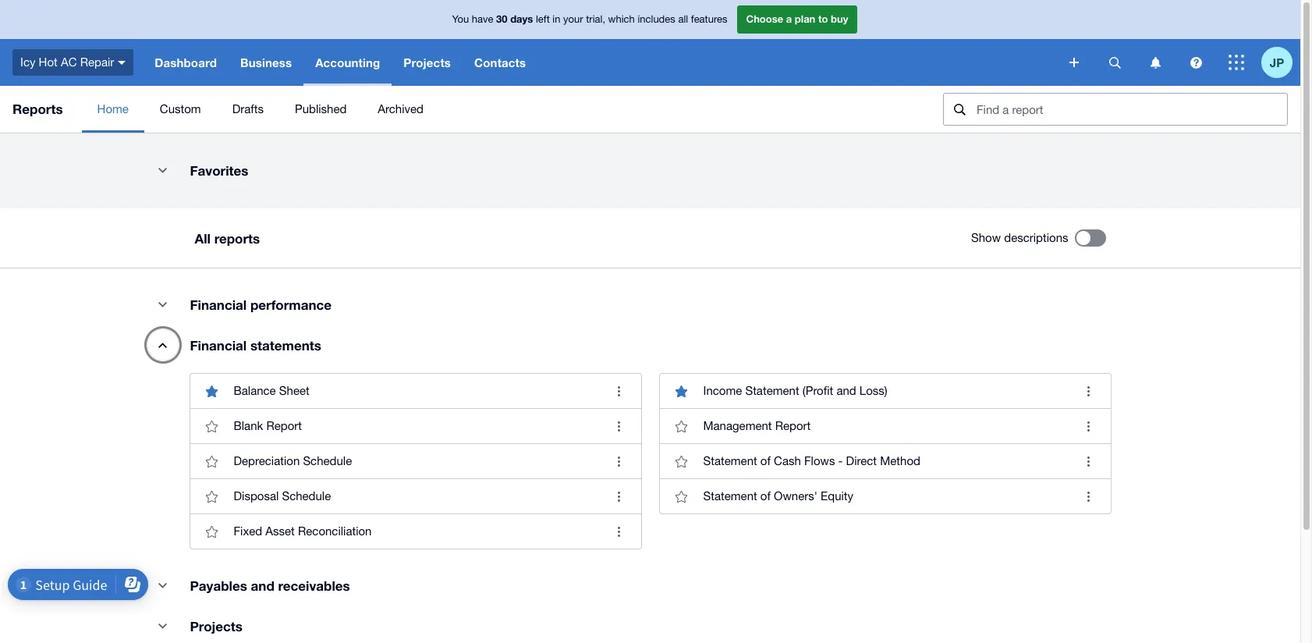 Task type: describe. For each thing, give the bounding box(es) containing it.
navigation containing dashboard
[[143, 39, 1059, 86]]

remove favorite image for balance sheet
[[196, 375, 228, 407]]

accounting
[[316, 55, 380, 69]]

show descriptions
[[972, 231, 1069, 244]]

favorite image for fixed asset reconciliation
[[196, 516, 228, 547]]

you
[[452, 13, 469, 25]]

favorite image for statement of owners' equity
[[666, 481, 697, 512]]

receivables
[[278, 578, 350, 594]]

depreciation
[[234, 454, 300, 468]]

plan
[[795, 13, 816, 25]]

archived link
[[362, 86, 439, 133]]

to
[[819, 13, 829, 25]]

expand report group image
[[147, 329, 178, 361]]

you have 30 days left in your trial, which includes all features
[[452, 13, 728, 25]]

report for management report
[[776, 419, 811, 432]]

more options image for fixed asset reconciliation
[[604, 516, 635, 547]]

balance sheet link
[[190, 374, 641, 408]]

reconciliation
[[298, 525, 372, 538]]

all
[[679, 13, 689, 25]]

custom
[[160, 102, 201, 116]]

your
[[564, 13, 584, 25]]

archived
[[378, 102, 424, 116]]

financial for financial performance
[[190, 297, 247, 313]]

favorite image for disposal schedule
[[196, 481, 228, 512]]

all reports
[[195, 230, 260, 246]]

drafts
[[232, 102, 264, 116]]

which
[[609, 13, 635, 25]]

icy
[[20, 55, 35, 68]]

income
[[704, 384, 743, 397]]

management report
[[704, 419, 811, 432]]

jp button
[[1262, 39, 1301, 86]]

favorite image for statement of cash flows - direct method
[[666, 446, 697, 477]]

income statement (profit and loss) link
[[660, 374, 1111, 408]]

more options image for balance sheet
[[604, 375, 635, 407]]

0 horizontal spatial and
[[251, 578, 275, 594]]

statements
[[250, 337, 322, 354]]

ac
[[61, 55, 77, 68]]

more options image for income statement (profit and loss)
[[1074, 375, 1105, 407]]

payables and receivables
[[190, 578, 350, 594]]

blank report link
[[190, 408, 641, 443]]

fixed asset reconciliation link
[[190, 514, 641, 549]]

left
[[536, 13, 550, 25]]

blank
[[234, 419, 263, 432]]

reports
[[12, 101, 63, 117]]

a
[[787, 13, 792, 25]]

and inside "link"
[[837, 384, 857, 397]]

more options image for statement of cash flows - direct method
[[1074, 446, 1105, 477]]

balance sheet
[[234, 384, 310, 397]]

contacts
[[475, 55, 526, 69]]

reports
[[214, 230, 260, 246]]

projects button
[[392, 39, 463, 86]]

menu containing home
[[82, 86, 931, 133]]

statement for owners'
[[704, 489, 758, 503]]

disposal schedule
[[234, 489, 331, 503]]

Find a report text field
[[976, 94, 1288, 125]]

custom link
[[144, 86, 217, 133]]

more options image for management report
[[1074, 411, 1105, 442]]

statement of owners' equity link
[[660, 478, 1111, 514]]

choose
[[747, 13, 784, 25]]

more options image for depreciation schedule
[[604, 446, 635, 477]]

favorite image for blank report
[[196, 411, 228, 442]]

contacts button
[[463, 39, 538, 86]]

features
[[691, 13, 728, 25]]

management report link
[[660, 408, 1111, 443]]

more options image for statement of owners' equity
[[1074, 481, 1105, 512]]

dashboard link
[[143, 39, 229, 86]]

drafts link
[[217, 86, 279, 133]]

-
[[839, 454, 843, 468]]

depreciation schedule link
[[190, 443, 641, 478]]

statement of owners' equity
[[704, 489, 854, 503]]

icy hot ac repair button
[[0, 39, 143, 86]]

of for cash
[[761, 454, 771, 468]]

collapse report group image for favorites
[[147, 155, 178, 186]]

performance
[[250, 297, 332, 313]]

collapse report group image for payables and receivables
[[147, 570, 178, 601]]

trial,
[[586, 13, 606, 25]]

method
[[881, 454, 921, 468]]

published
[[295, 102, 347, 116]]

includes
[[638, 13, 676, 25]]

statement of cash flows - direct method link
[[660, 443, 1111, 478]]

0 horizontal spatial projects
[[190, 618, 243, 635]]



Task type: locate. For each thing, give the bounding box(es) containing it.
2 collapse report group image from the top
[[147, 289, 178, 320]]

navigation
[[143, 39, 1059, 86]]

projects up archived
[[404, 55, 451, 69]]

buy
[[831, 13, 849, 25]]

collapse report group image for financial performance
[[147, 289, 178, 320]]

more options image inside disposal schedule link
[[604, 481, 635, 512]]

1 horizontal spatial favorite image
[[666, 481, 697, 512]]

loss)
[[860, 384, 888, 397]]

1 more options image from the top
[[1074, 411, 1105, 442]]

svg image
[[1229, 55, 1245, 70], [1110, 57, 1121, 68], [1151, 57, 1161, 68], [1070, 58, 1080, 67]]

income statement (profit and loss)
[[704, 384, 888, 397]]

0 vertical spatial financial
[[190, 297, 247, 313]]

have
[[472, 13, 494, 25]]

1 vertical spatial financial
[[190, 337, 247, 354]]

schedule
[[303, 454, 352, 468], [282, 489, 331, 503]]

schedule for disposal schedule
[[282, 489, 331, 503]]

statement
[[746, 384, 800, 397], [704, 454, 758, 468], [704, 489, 758, 503]]

1 vertical spatial statement
[[704, 454, 758, 468]]

of
[[761, 454, 771, 468], [761, 489, 771, 503]]

favorite image inside statement of cash flows - direct method link
[[666, 446, 697, 477]]

favorites
[[190, 162, 249, 179]]

schedule inside "link"
[[303, 454, 352, 468]]

1 horizontal spatial remove favorite image
[[666, 375, 697, 407]]

1 vertical spatial schedule
[[282, 489, 331, 503]]

0 vertical spatial projects
[[404, 55, 451, 69]]

remove favorite image
[[196, 375, 228, 407], [666, 375, 697, 407]]

favorite image inside disposal schedule link
[[196, 481, 228, 512]]

more options image
[[604, 375, 635, 407], [1074, 375, 1105, 407], [604, 411, 635, 442], [604, 446, 635, 477], [1074, 446, 1105, 477], [604, 481, 635, 512], [604, 516, 635, 547]]

None field
[[944, 93, 1289, 126]]

2 vertical spatial statement
[[704, 489, 758, 503]]

1 horizontal spatial projects
[[404, 55, 451, 69]]

more options image inside income statement (profit and loss) "link"
[[1074, 375, 1105, 407]]

projects
[[404, 55, 451, 69], [190, 618, 243, 635]]

favorite image
[[196, 446, 228, 477], [666, 481, 697, 512]]

days
[[511, 13, 533, 25]]

1 vertical spatial and
[[251, 578, 275, 594]]

remove favorite image left balance
[[196, 375, 228, 407]]

banner
[[0, 0, 1301, 86]]

favorite image inside blank report link
[[196, 411, 228, 442]]

1 report from the left
[[267, 419, 302, 432]]

fixed
[[234, 525, 262, 538]]

0 vertical spatial statement
[[746, 384, 800, 397]]

schedule up fixed asset reconciliation
[[282, 489, 331, 503]]

statement for cash
[[704, 454, 758, 468]]

1 financial from the top
[[190, 297, 247, 313]]

more options image inside management report link
[[1074, 411, 1105, 442]]

blank report
[[234, 419, 302, 432]]

report right 'blank'
[[267, 419, 302, 432]]

sheet
[[279, 384, 310, 397]]

(profit
[[803, 384, 834, 397]]

1 horizontal spatial svg image
[[1191, 57, 1202, 68]]

more options image for disposal schedule
[[604, 481, 635, 512]]

favorite image inside fixed asset reconciliation link
[[196, 516, 228, 547]]

report down income statement (profit and loss)
[[776, 419, 811, 432]]

more options image inside the balance sheet link
[[604, 375, 635, 407]]

fixed asset reconciliation
[[234, 525, 372, 538]]

2 of from the top
[[761, 489, 771, 503]]

financial
[[190, 297, 247, 313], [190, 337, 247, 354]]

in
[[553, 13, 561, 25]]

menu
[[82, 86, 931, 133]]

hot
[[39, 55, 58, 68]]

all
[[195, 230, 211, 246]]

more options image for blank report
[[604, 411, 635, 442]]

home link
[[82, 86, 144, 133]]

disposal schedule link
[[190, 478, 641, 514]]

owners'
[[774, 489, 818, 503]]

of left cash at the bottom right of page
[[761, 454, 771, 468]]

1 vertical spatial projects
[[190, 618, 243, 635]]

home
[[97, 102, 129, 116]]

1 vertical spatial more options image
[[1074, 481, 1105, 512]]

financial right expand report group image
[[190, 337, 247, 354]]

and left loss)
[[837, 384, 857, 397]]

financial up financial statements
[[190, 297, 247, 313]]

0 vertical spatial schedule
[[303, 454, 352, 468]]

show
[[972, 231, 1002, 244]]

more options image inside depreciation schedule "link"
[[604, 446, 635, 477]]

remove favorite image for income statement (profit and loss)
[[666, 375, 697, 407]]

0 vertical spatial favorite image
[[196, 446, 228, 477]]

more options image
[[1074, 411, 1105, 442], [1074, 481, 1105, 512]]

0 vertical spatial more options image
[[1074, 411, 1105, 442]]

dashboard
[[155, 55, 217, 69]]

more options image inside statement of owners' equity link
[[1074, 481, 1105, 512]]

more options image inside fixed asset reconciliation link
[[604, 516, 635, 547]]

financial for financial statements
[[190, 337, 247, 354]]

of inside statement of owners' equity link
[[761, 489, 771, 503]]

0 vertical spatial of
[[761, 454, 771, 468]]

0 horizontal spatial favorite image
[[196, 446, 228, 477]]

business
[[240, 55, 292, 69]]

report
[[267, 419, 302, 432], [776, 419, 811, 432]]

depreciation schedule
[[234, 454, 352, 468]]

1 remove favorite image from the left
[[196, 375, 228, 407]]

banner containing jp
[[0, 0, 1301, 86]]

statement of cash flows - direct method
[[704, 454, 921, 468]]

icy hot ac repair
[[20, 55, 114, 68]]

remove favorite image inside income statement (profit and loss) "link"
[[666, 375, 697, 407]]

2 report from the left
[[776, 419, 811, 432]]

1 vertical spatial favorite image
[[666, 481, 697, 512]]

published link
[[279, 86, 362, 133]]

4 collapse report group image from the top
[[147, 610, 178, 642]]

2 remove favorite image from the left
[[666, 375, 697, 407]]

0 horizontal spatial svg image
[[118, 61, 126, 65]]

cash
[[774, 454, 802, 468]]

accounting button
[[304, 39, 392, 86]]

svg image
[[1191, 57, 1202, 68], [118, 61, 126, 65]]

0 vertical spatial and
[[837, 384, 857, 397]]

1 vertical spatial of
[[761, 489, 771, 503]]

repair
[[80, 55, 114, 68]]

favorite image for management report
[[666, 411, 697, 442]]

direct
[[847, 454, 877, 468]]

0 horizontal spatial remove favorite image
[[196, 375, 228, 407]]

business button
[[229, 39, 304, 86]]

more options image inside blank report link
[[604, 411, 635, 442]]

financial performance
[[190, 297, 332, 313]]

flows
[[805, 454, 836, 468]]

of left owners'
[[761, 489, 771, 503]]

2 more options image from the top
[[1074, 481, 1105, 512]]

and right the payables
[[251, 578, 275, 594]]

3 collapse report group image from the top
[[147, 570, 178, 601]]

collapse report group image
[[147, 155, 178, 186], [147, 289, 178, 320], [147, 570, 178, 601], [147, 610, 178, 642]]

projects down the payables
[[190, 618, 243, 635]]

equity
[[821, 489, 854, 503]]

remove favorite image inside the balance sheet link
[[196, 375, 228, 407]]

1 horizontal spatial and
[[837, 384, 857, 397]]

of for owners'
[[761, 489, 771, 503]]

30
[[497, 13, 508, 25]]

1 of from the top
[[761, 454, 771, 468]]

payables
[[190, 578, 247, 594]]

svg image inside icy hot ac repair popup button
[[118, 61, 126, 65]]

report for blank report
[[267, 419, 302, 432]]

favorite image inside statement of owners' equity link
[[666, 481, 697, 512]]

statement inside "link"
[[746, 384, 800, 397]]

jp
[[1271, 55, 1285, 69]]

2 financial from the top
[[190, 337, 247, 354]]

1 horizontal spatial report
[[776, 419, 811, 432]]

schedule up disposal schedule on the bottom left
[[303, 454, 352, 468]]

disposal
[[234, 489, 279, 503]]

descriptions
[[1005, 231, 1069, 244]]

management
[[704, 419, 772, 432]]

schedule for depreciation schedule
[[303, 454, 352, 468]]

statement up management report
[[746, 384, 800, 397]]

collapse report group image for projects
[[147, 610, 178, 642]]

asset
[[266, 525, 295, 538]]

1 collapse report group image from the top
[[147, 155, 178, 186]]

and
[[837, 384, 857, 397], [251, 578, 275, 594]]

remove favorite image left income at the bottom of the page
[[666, 375, 697, 407]]

balance
[[234, 384, 276, 397]]

projects inside popup button
[[404, 55, 451, 69]]

statement left owners'
[[704, 489, 758, 503]]

favorite image
[[196, 411, 228, 442], [666, 411, 697, 442], [666, 446, 697, 477], [196, 481, 228, 512], [196, 516, 228, 547]]

more options image inside statement of cash flows - direct method link
[[1074, 446, 1105, 477]]

favorite image for depreciation schedule
[[196, 446, 228, 477]]

financial statements
[[190, 337, 322, 354]]

of inside statement of cash flows - direct method link
[[761, 454, 771, 468]]

0 horizontal spatial report
[[267, 419, 302, 432]]

choose a plan to buy
[[747, 13, 849, 25]]

statement down management
[[704, 454, 758, 468]]



Task type: vqa. For each thing, say whether or not it's contained in the screenshot.
of
yes



